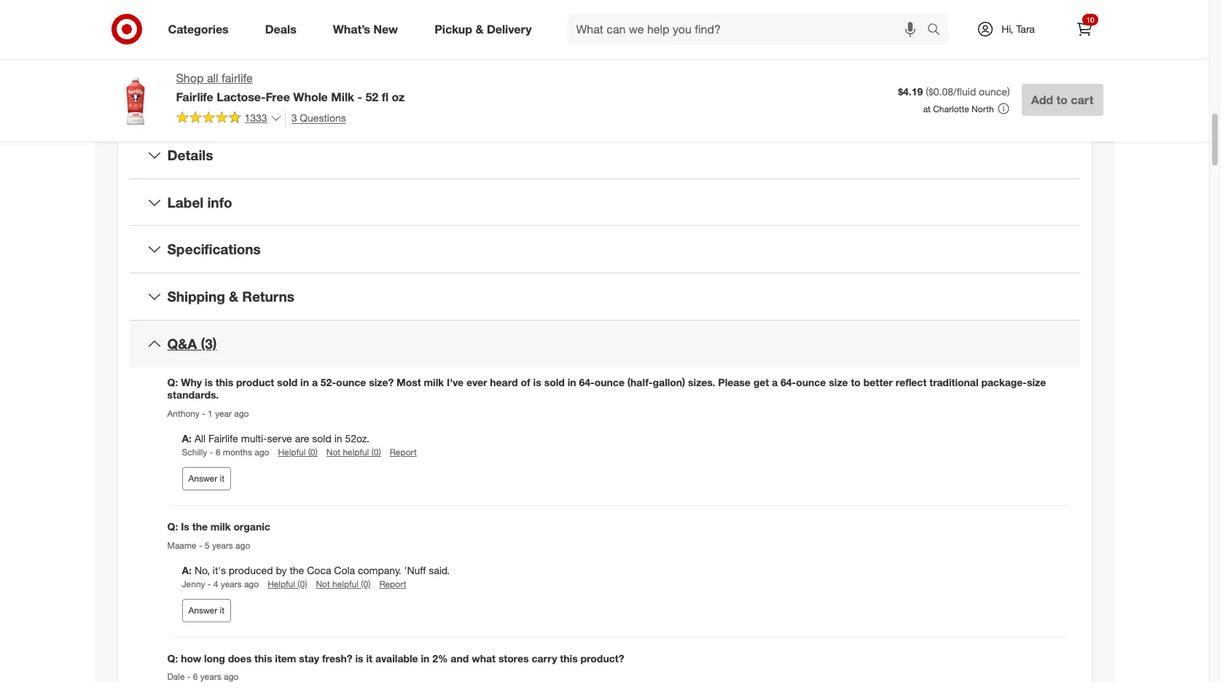 Task type: describe. For each thing, give the bounding box(es) containing it.
(3)
[[201, 335, 217, 352]]

fairlife inside shop all fairlife fairlife lactose-free whole milk - 52 fl oz
[[176, 90, 213, 104]]

what's
[[333, 22, 370, 36]]

What can we help you find? suggestions appear below search field
[[568, 13, 931, 45]]

$0.08
[[929, 85, 954, 98]]

1 horizontal spatial the
[[290, 564, 304, 577]]

advertisement region
[[622, 0, 1104, 25]]

not for sold
[[327, 447, 341, 458]]

- inside shop all fairlife fairlife lactose-free whole milk - 52 fl oz
[[358, 90, 362, 104]]

shipping
[[167, 288, 225, 305]]

q: for q: why is this product sold in a 52-ounce size?  most milk i've ever heard of is sold in 64-ounce (half-gallon) sizes.  please get a 64-ounce size to better reflect traditional package-size standards.
[[167, 376, 178, 389]]

why
[[181, 376, 202, 389]]

2 vertical spatial it
[[366, 653, 373, 665]]

(0) down a: no, it's produced by the coca cola company. 'nuff said.
[[298, 579, 307, 590]]

show
[[297, 29, 326, 44]]

stay
[[299, 653, 319, 665]]

helpful for company.
[[333, 579, 359, 590]]

report button for company.
[[379, 578, 407, 591]]

milk inside q: is the milk organic maame - 5 years ago
[[211, 521, 231, 533]]

52oz.
[[345, 432, 370, 445]]

1 horizontal spatial is
[[355, 653, 364, 665]]

0 horizontal spatial sold
[[277, 376, 298, 389]]

reflect
[[896, 376, 927, 389]]

& for shipping
[[229, 288, 239, 305]]

by
[[276, 564, 287, 577]]

it for fairlife
[[220, 473, 225, 484]]

10
[[1087, 15, 1095, 24]]

q&a (3)
[[167, 335, 217, 352]]

52-
[[321, 376, 336, 389]]

specifications button
[[129, 226, 1080, 273]]

8
[[216, 447, 220, 458]]

a: all fairlife multi-serve are sold in 52oz.
[[182, 432, 370, 445]]

label
[[167, 194, 204, 211]]

questions
[[300, 111, 346, 124]]

q&a (3) button
[[129, 321, 1080, 367]]

52
[[366, 90, 379, 104]]

a: for a: all fairlife multi-serve are sold in 52oz.
[[182, 432, 192, 445]]

categories
[[168, 22, 229, 36]]

search
[[921, 23, 956, 38]]

most
[[397, 376, 421, 389]]

categories link
[[156, 13, 247, 45]]

pickup
[[435, 22, 473, 36]]

what
[[472, 653, 496, 665]]

1333 link
[[176, 110, 282, 128]]

4
[[213, 579, 218, 590]]

q: how long does this item stay fresh? is it available in 2% and what stores carry this product?
[[167, 653, 625, 665]]

fairlife
[[222, 71, 253, 85]]

add to cart
[[1032, 92, 1094, 107]]

helpful for serve
[[278, 447, 306, 458]]

ounce left size?
[[336, 376, 366, 389]]

sponsored
[[1060, 26, 1104, 37]]

how
[[181, 653, 201, 665]]

2 horizontal spatial is
[[533, 376, 542, 389]]

not helpful  (0) for in
[[327, 447, 381, 458]]

report for 52oz.
[[390, 447, 417, 458]]

available
[[375, 653, 418, 665]]

answer it button for all
[[182, 467, 231, 491]]

helpful for by
[[268, 579, 295, 590]]

to inside button
[[1057, 92, 1068, 107]]

maame
[[167, 540, 197, 551]]

please
[[718, 376, 751, 389]]

answer it button for no,
[[182, 599, 231, 623]]

new
[[374, 22, 398, 36]]

deals link
[[253, 13, 315, 45]]

does
[[228, 653, 252, 665]]

1 horizontal spatial sold
[[312, 432, 332, 445]]

heard
[[490, 376, 518, 389]]

and
[[451, 653, 469, 665]]

charlotte
[[934, 103, 970, 114]]

what's new
[[333, 22, 398, 36]]

helpful  (0) for the
[[268, 579, 307, 590]]

to inside q: why is this product sold in a 52-ounce size?  most milk i've ever heard of is sold in 64-ounce (half-gallon) sizes.  please get a 64-ounce size to better reflect traditional package-size standards. anthony - 1 year ago
[[851, 376, 861, 389]]

in left 52oz.
[[334, 432, 342, 445]]

(0) down are
[[308, 447, 318, 458]]

oz
[[392, 90, 405, 104]]

'nuff
[[404, 564, 426, 577]]

more
[[329, 29, 356, 44]]

anthony
[[167, 408, 200, 419]]

report for company.
[[379, 579, 407, 590]]

multi-
[[241, 432, 267, 445]]

whole
[[293, 90, 328, 104]]

better
[[864, 376, 893, 389]]

at charlotte north
[[924, 103, 994, 114]]

1
[[208, 408, 213, 419]]

search button
[[921, 13, 956, 48]]

are
[[295, 432, 310, 445]]

a: for a: no, it's produced by the coca cola company. 'nuff said.
[[182, 564, 192, 577]]

2 horizontal spatial sold
[[544, 376, 565, 389]]

ago inside q: why is this product sold in a 52-ounce size?  most milk i've ever heard of is sold in 64-ounce (half-gallon) sizes.  please get a 64-ounce size to better reflect traditional package-size standards. anthony - 1 year ago
[[234, 408, 249, 419]]

schilly - 8 months ago
[[182, 447, 269, 458]]

no,
[[195, 564, 210, 577]]

images
[[359, 29, 397, 44]]

3 questions link
[[285, 110, 346, 127]]

- left 8
[[210, 447, 213, 458]]

tara
[[1017, 23, 1035, 35]]

2 a from the left
[[772, 376, 778, 389]]

image gallery element
[[106, 0, 587, 53]]

deals
[[265, 22, 297, 36]]

not helpful  (0) button for in
[[327, 446, 381, 459]]

2%
[[433, 653, 448, 665]]

ever
[[467, 376, 487, 389]]

1 horizontal spatial this
[[255, 653, 272, 665]]

fl
[[382, 90, 389, 104]]

get
[[754, 376, 769, 389]]

1 vertical spatial fairlife
[[209, 432, 238, 445]]

1 a from the left
[[312, 376, 318, 389]]

jenny
[[182, 579, 205, 590]]

$4.19
[[898, 85, 923, 98]]

answer it for all
[[188, 473, 225, 484]]

add to cart button
[[1022, 84, 1104, 116]]

answer for no,
[[188, 605, 217, 616]]

(
[[926, 85, 929, 98]]

sizes.
[[688, 376, 716, 389]]

10 link
[[1069, 13, 1101, 45]]



Task type: vqa. For each thing, say whether or not it's contained in the screenshot.
With inside Pay over time With Affirm on orders over $100
no



Task type: locate. For each thing, give the bounding box(es) containing it.
years right 4
[[221, 579, 242, 590]]

at
[[924, 103, 931, 114]]

produced
[[229, 564, 273, 577]]

0 vertical spatial answer it
[[188, 473, 225, 484]]

helpful  (0) button down are
[[278, 446, 318, 459]]

0 vertical spatial not helpful  (0)
[[327, 447, 381, 458]]

helpful down 52oz.
[[343, 447, 369, 458]]

not helpful  (0) button down 52oz.
[[327, 446, 381, 459]]

answer it
[[188, 473, 225, 484], [188, 605, 225, 616]]

details button
[[129, 132, 1080, 178]]

0 vertical spatial fairlife
[[176, 90, 213, 104]]

2 64- from the left
[[781, 376, 796, 389]]

this inside q: why is this product sold in a 52-ounce size?  most milk i've ever heard of is sold in 64-ounce (half-gallon) sizes.  please get a 64-ounce size to better reflect traditional package-size standards. anthony - 1 year ago
[[216, 376, 233, 389]]

2 vertical spatial q:
[[167, 653, 178, 665]]

report button down the company.
[[379, 578, 407, 591]]

answer it button down 8
[[182, 467, 231, 491]]

standards.
[[167, 389, 219, 401]]

not helpful  (0) button
[[327, 446, 381, 459], [316, 578, 371, 591]]

0 vertical spatial helpful  (0)
[[278, 447, 318, 458]]

q: inside q: why is this product sold in a 52-ounce size?  most milk i've ever heard of is sold in 64-ounce (half-gallon) sizes.  please get a 64-ounce size to better reflect traditional package-size standards. anthony - 1 year ago
[[167, 376, 178, 389]]

q: inside q: is the milk organic maame - 5 years ago
[[167, 521, 178, 533]]

helpful down are
[[278, 447, 306, 458]]

(0) down size?
[[372, 447, 381, 458]]

q: left how
[[167, 653, 178, 665]]

ounce up the north at right
[[979, 85, 1008, 98]]

1 vertical spatial &
[[229, 288, 239, 305]]

answer it button down 4
[[182, 599, 231, 623]]

answer for all
[[188, 473, 217, 484]]

milk
[[424, 376, 444, 389], [211, 521, 231, 533]]

64- down q&a (3) dropdown button
[[579, 376, 595, 389]]

details
[[167, 147, 213, 163]]

the inside q: is the milk organic maame - 5 years ago
[[192, 521, 208, 533]]

q: why is this product sold in a 52-ounce size?  most milk i've ever heard of is sold in 64-ounce (half-gallon) sizes.  please get a 64-ounce size to better reflect traditional package-size standards. anthony - 1 year ago
[[167, 376, 1047, 419]]

1 vertical spatial report
[[379, 579, 407, 590]]

0 vertical spatial a:
[[182, 432, 192, 445]]

0 vertical spatial report button
[[390, 446, 417, 459]]

1 vertical spatial answer
[[188, 605, 217, 616]]

64-
[[579, 376, 595, 389], [781, 376, 796, 389]]

years inside q: is the milk organic maame - 5 years ago
[[212, 540, 233, 551]]

pickup & delivery
[[435, 22, 532, 36]]

report
[[390, 447, 417, 458], [379, 579, 407, 590]]

q: left why
[[167, 376, 178, 389]]

1 horizontal spatial to
[[1057, 92, 1068, 107]]

a left "52-" at the bottom of the page
[[312, 376, 318, 389]]

size?
[[369, 376, 394, 389]]

a
[[312, 376, 318, 389], [772, 376, 778, 389]]

&
[[476, 22, 484, 36], [229, 288, 239, 305]]

1 vertical spatial report button
[[379, 578, 407, 591]]

1 vertical spatial it
[[220, 605, 225, 616]]

1 vertical spatial to
[[851, 376, 861, 389]]

specifications
[[167, 241, 261, 258]]

to right add
[[1057, 92, 1068, 107]]

helpful for 52oz.
[[343, 447, 369, 458]]

not helpful  (0) down cola at the bottom of the page
[[316, 579, 371, 590]]

free
[[266, 90, 290, 104]]

1 vertical spatial helpful
[[333, 579, 359, 590]]

years right 5
[[212, 540, 233, 551]]

0 horizontal spatial is
[[205, 376, 213, 389]]

size
[[829, 376, 848, 389], [1027, 376, 1047, 389]]

fairlife up schilly - 8 months ago
[[209, 432, 238, 445]]

the right is
[[192, 521, 208, 533]]

1 vertical spatial q:
[[167, 521, 178, 533]]

(0) down the company.
[[361, 579, 371, 590]]

ago down organic
[[236, 540, 250, 551]]

0 vertical spatial &
[[476, 22, 484, 36]]

- left 5
[[199, 540, 202, 551]]

q: is the milk organic maame - 5 years ago
[[167, 521, 270, 551]]

sold right of
[[544, 376, 565, 389]]

report down the company.
[[379, 579, 407, 590]]

0 vertical spatial helpful  (0) button
[[278, 446, 318, 459]]

2 q: from the top
[[167, 521, 178, 533]]

3 questions
[[291, 111, 346, 124]]

report button for 52oz.
[[390, 446, 417, 459]]

not helpful  (0) button for cola
[[316, 578, 371, 591]]

2 answer it from the top
[[188, 605, 225, 616]]

sold right are
[[312, 432, 332, 445]]

what's new link
[[321, 13, 416, 45]]

$4.19 ( $0.08 /fluid ounce )
[[898, 85, 1010, 98]]

/fluid
[[954, 85, 977, 98]]

this left product
[[216, 376, 233, 389]]

5
[[205, 540, 210, 551]]

cola
[[334, 564, 355, 577]]

2 a: from the top
[[182, 564, 192, 577]]

answer it for no,
[[188, 605, 225, 616]]

a: up jenny
[[182, 564, 192, 577]]

1 vertical spatial helpful  (0)
[[268, 579, 307, 590]]

months
[[223, 447, 252, 458]]

1 vertical spatial helpful  (0) button
[[268, 578, 307, 591]]

not for coca
[[316, 579, 330, 590]]

0 vertical spatial to
[[1057, 92, 1068, 107]]

helpful  (0) button for are
[[278, 446, 318, 459]]

q: left is
[[167, 521, 178, 533]]

1 horizontal spatial size
[[1027, 376, 1047, 389]]

not
[[327, 447, 341, 458], [316, 579, 330, 590]]

traditional
[[930, 376, 979, 389]]

2 horizontal spatial this
[[560, 653, 578, 665]]

0 horizontal spatial to
[[851, 376, 861, 389]]

helpful  (0) down by
[[268, 579, 307, 590]]

package-
[[982, 376, 1027, 389]]

not helpful  (0) down 52oz.
[[327, 447, 381, 458]]

1 horizontal spatial &
[[476, 22, 484, 36]]

helpful
[[343, 447, 369, 458], [333, 579, 359, 590]]

0 vertical spatial years
[[212, 540, 233, 551]]

answer it button
[[182, 467, 231, 491], [182, 599, 231, 623]]

helpful  (0) button for the
[[268, 578, 307, 591]]

label info button
[[129, 179, 1080, 226]]

0 vertical spatial report
[[390, 447, 417, 458]]

not down coca
[[316, 579, 330, 590]]

answer it down 8
[[188, 473, 225, 484]]

report down most
[[390, 447, 417, 458]]

& for pickup
[[476, 22, 484, 36]]

helpful  (0) button
[[278, 446, 318, 459], [268, 578, 307, 591]]

is right of
[[533, 376, 542, 389]]

1 vertical spatial not helpful  (0)
[[316, 579, 371, 590]]

- left 1
[[202, 408, 205, 419]]

helpful down cola at the bottom of the page
[[333, 579, 359, 590]]

a:
[[182, 432, 192, 445], [182, 564, 192, 577]]

0 vertical spatial answer
[[188, 473, 217, 484]]

sold
[[277, 376, 298, 389], [544, 376, 565, 389], [312, 432, 332, 445]]

ago right year on the left
[[234, 408, 249, 419]]

ago down produced
[[244, 579, 259, 590]]

1 answer from the top
[[188, 473, 217, 484]]

0 horizontal spatial size
[[829, 376, 848, 389]]

0 horizontal spatial this
[[216, 376, 233, 389]]

- left 52 at the left of page
[[358, 90, 362, 104]]

hi, tara
[[1002, 23, 1035, 35]]

is right fresh?
[[355, 653, 364, 665]]

coca
[[307, 564, 331, 577]]

0 vertical spatial q:
[[167, 376, 178, 389]]

it
[[220, 473, 225, 484], [220, 605, 225, 616], [366, 653, 373, 665]]

it's
[[213, 564, 226, 577]]

answer down jenny
[[188, 605, 217, 616]]

1 vertical spatial a:
[[182, 564, 192, 577]]

product
[[236, 376, 274, 389]]

- inside q: why is this product sold in a 52-ounce size?  most milk i've ever heard of is sold in 64-ounce (half-gallon) sizes.  please get a 64-ounce size to better reflect traditional package-size standards. anthony - 1 year ago
[[202, 408, 205, 419]]

1 vertical spatial answer it button
[[182, 599, 231, 623]]

1 q: from the top
[[167, 376, 178, 389]]

shop all fairlife fairlife lactose-free whole milk - 52 fl oz
[[176, 71, 405, 104]]

1 vertical spatial not helpful  (0) button
[[316, 578, 371, 591]]

helpful  (0) for are
[[278, 447, 318, 458]]

serve
[[267, 432, 292, 445]]

1 vertical spatial answer it
[[188, 605, 225, 616]]

0 vertical spatial helpful
[[278, 447, 306, 458]]

schilly
[[182, 447, 207, 458]]

1 vertical spatial the
[[290, 564, 304, 577]]

0 horizontal spatial &
[[229, 288, 239, 305]]

this left item
[[255, 653, 272, 665]]

ago down multi-
[[255, 447, 269, 458]]

-
[[358, 90, 362, 104], [202, 408, 205, 419], [210, 447, 213, 458], [199, 540, 202, 551], [208, 579, 211, 590]]

& left returns
[[229, 288, 239, 305]]

info
[[207, 194, 232, 211]]

0 horizontal spatial a
[[312, 376, 318, 389]]

1 horizontal spatial a
[[772, 376, 778, 389]]

q: for q: is the milk organic
[[167, 521, 178, 533]]

1 a: from the top
[[182, 432, 192, 445]]

cart
[[1071, 92, 1094, 107]]

is
[[205, 376, 213, 389], [533, 376, 542, 389], [355, 653, 364, 665]]

64- right get
[[781, 376, 796, 389]]

not helpful  (0) button down cola at the bottom of the page
[[316, 578, 371, 591]]

0 vertical spatial not helpful  (0) button
[[327, 446, 381, 459]]

label info
[[167, 194, 232, 211]]

this right carry
[[560, 653, 578, 665]]

helpful  (0) button down by
[[268, 578, 307, 591]]

0 horizontal spatial 64-
[[579, 376, 595, 389]]

is right why
[[205, 376, 213, 389]]

2 size from the left
[[1027, 376, 1047, 389]]

not down "a: all fairlife multi-serve are sold in 52oz."
[[327, 447, 341, 458]]

in left 2%
[[421, 653, 430, 665]]

0 vertical spatial answer it button
[[182, 467, 231, 491]]

0 horizontal spatial milk
[[211, 521, 231, 533]]

ago
[[234, 408, 249, 419], [255, 447, 269, 458], [236, 540, 250, 551], [244, 579, 259, 590]]

& inside dropdown button
[[229, 288, 239, 305]]

it left available
[[366, 653, 373, 665]]

2 answer from the top
[[188, 605, 217, 616]]

image of fairlife lactose-free whole milk - 52 fl oz image
[[106, 70, 164, 128]]

product?
[[581, 653, 625, 665]]

0 vertical spatial milk
[[424, 376, 444, 389]]

not helpful  (0) for cola
[[316, 579, 371, 590]]

it down jenny - 4 years ago
[[220, 605, 225, 616]]

0 horizontal spatial the
[[192, 521, 208, 533]]

0 vertical spatial the
[[192, 521, 208, 533]]

fairlife down the shop
[[176, 90, 213, 104]]

1 answer it from the top
[[188, 473, 225, 484]]

milk left i've at the bottom of page
[[424, 376, 444, 389]]

2 answer it button from the top
[[182, 599, 231, 623]]

show more images
[[297, 29, 397, 44]]

to left the better
[[851, 376, 861, 389]]

0 vertical spatial not
[[327, 447, 341, 458]]

milk left organic
[[211, 521, 231, 533]]

year
[[215, 408, 232, 419]]

ounce left (half-
[[595, 376, 625, 389]]

shipping & returns
[[167, 288, 295, 305]]

1 vertical spatial years
[[221, 579, 242, 590]]

helpful  (0) down are
[[278, 447, 318, 458]]

all
[[207, 71, 218, 85]]

i've
[[447, 376, 464, 389]]

0 vertical spatial it
[[220, 473, 225, 484]]

helpful down by
[[268, 579, 295, 590]]

& right pickup
[[476, 22, 484, 36]]

shipping & returns button
[[129, 274, 1080, 320]]

the right by
[[290, 564, 304, 577]]

long
[[204, 653, 225, 665]]

sold right product
[[277, 376, 298, 389]]

3
[[291, 111, 297, 124]]

gallon)
[[653, 376, 686, 389]]

- inside q: is the milk organic maame - 5 years ago
[[199, 540, 202, 551]]

delivery
[[487, 22, 532, 36]]

fresh?
[[322, 653, 353, 665]]

a right get
[[772, 376, 778, 389]]

ounce right get
[[796, 376, 826, 389]]

it for it's
[[220, 605, 225, 616]]

1 vertical spatial milk
[[211, 521, 231, 533]]

organic
[[234, 521, 270, 533]]

in
[[300, 376, 309, 389], [568, 376, 576, 389], [334, 432, 342, 445], [421, 653, 430, 665]]

1 answer it button from the top
[[182, 467, 231, 491]]

0 vertical spatial helpful
[[343, 447, 369, 458]]

answer down schilly
[[188, 473, 217, 484]]

1 horizontal spatial 64-
[[781, 376, 796, 389]]

1 vertical spatial not
[[316, 579, 330, 590]]

1 64- from the left
[[579, 376, 595, 389]]

1 vertical spatial helpful
[[268, 579, 295, 590]]

1 size from the left
[[829, 376, 848, 389]]

1333
[[245, 112, 267, 124]]

ago inside q: is the milk organic maame - 5 years ago
[[236, 540, 250, 551]]

milk inside q: why is this product sold in a 52-ounce size?  most milk i've ever heard of is sold in 64-ounce (half-gallon) sizes.  please get a 64-ounce size to better reflect traditional package-size standards. anthony - 1 year ago
[[424, 376, 444, 389]]

3 q: from the top
[[167, 653, 178, 665]]

report button down most
[[390, 446, 417, 459]]

1 horizontal spatial milk
[[424, 376, 444, 389]]

in right of
[[568, 376, 576, 389]]

north
[[972, 103, 994, 114]]

- left 4
[[208, 579, 211, 590]]

all
[[195, 432, 206, 445]]

a: left all
[[182, 432, 192, 445]]

in left "52-" at the bottom of the page
[[300, 376, 309, 389]]

report button
[[390, 446, 417, 459], [379, 578, 407, 591]]

answer it down 4
[[188, 605, 225, 616]]

it down schilly - 8 months ago
[[220, 473, 225, 484]]



